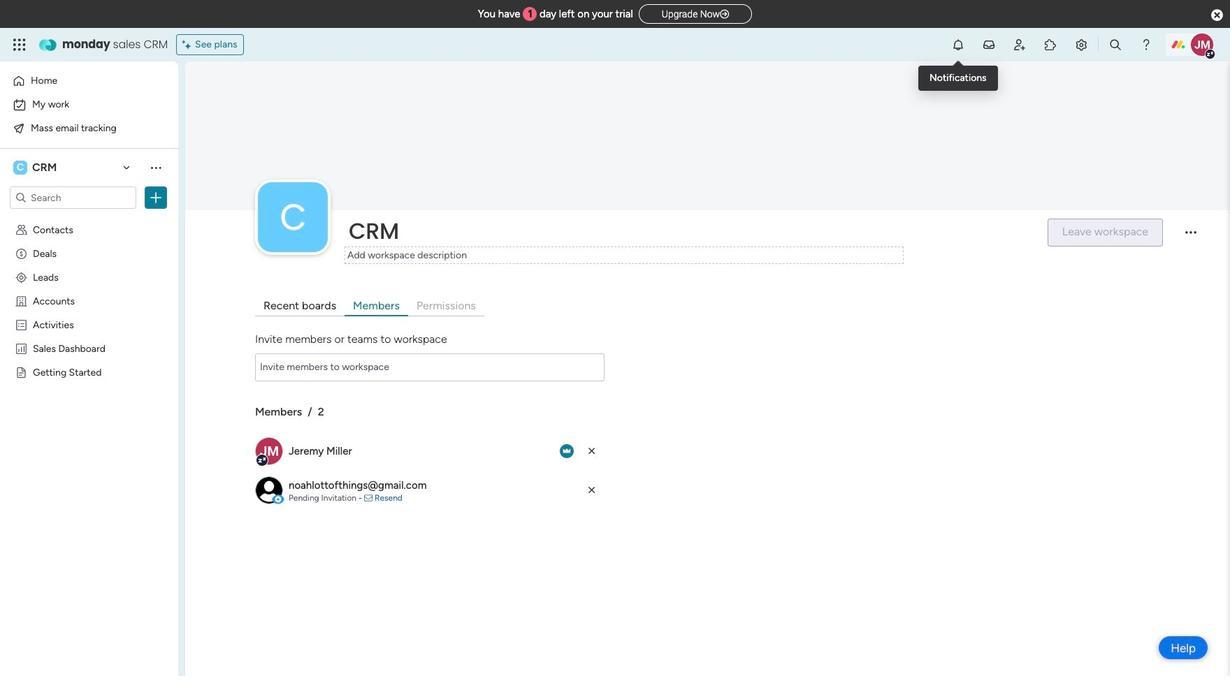 Task type: describe. For each thing, give the bounding box(es) containing it.
public board image
[[15, 366, 28, 379]]

workspace options image
[[149, 161, 163, 175]]

emails settings image
[[1074, 38, 1088, 52]]

select product image
[[13, 38, 27, 52]]

dapulse rightstroke image
[[720, 9, 729, 20]]

search everything image
[[1109, 38, 1123, 52]]

jeremy miller image
[[1191, 34, 1213, 56]]

workspace image
[[258, 182, 328, 252]]

v2 ellipsis image
[[1186, 232, 1197, 244]]

help image
[[1139, 38, 1153, 52]]

public dashboard image
[[15, 342, 28, 355]]

envelope o image
[[364, 494, 373, 503]]



Task type: locate. For each thing, give the bounding box(es) containing it.
new crown image
[[560, 445, 574, 459]]

workspace selection element
[[13, 159, 59, 176]]

None field
[[345, 217, 1036, 246]]

options image
[[149, 191, 163, 205]]

list box
[[0, 215, 178, 573]]

option
[[8, 70, 170, 92], [8, 94, 170, 116], [8, 117, 170, 140], [0, 217, 178, 220]]

Invite members to workspace text field
[[255, 354, 605, 382]]

notifications image
[[951, 38, 965, 52]]

invite members image
[[1013, 38, 1027, 52]]

see plans image
[[183, 37, 195, 52]]

None text field
[[255, 354, 605, 382]]

workspace image
[[13, 160, 27, 175]]

dapulse close image
[[1211, 8, 1223, 22]]

update feed image
[[982, 38, 996, 52]]

monday marketplace image
[[1044, 38, 1058, 52]]

Search in workspace field
[[29, 190, 117, 206]]



Task type: vqa. For each thing, say whether or not it's contained in the screenshot.
Invite members to workspace 'text field' at the left bottom of page
yes



